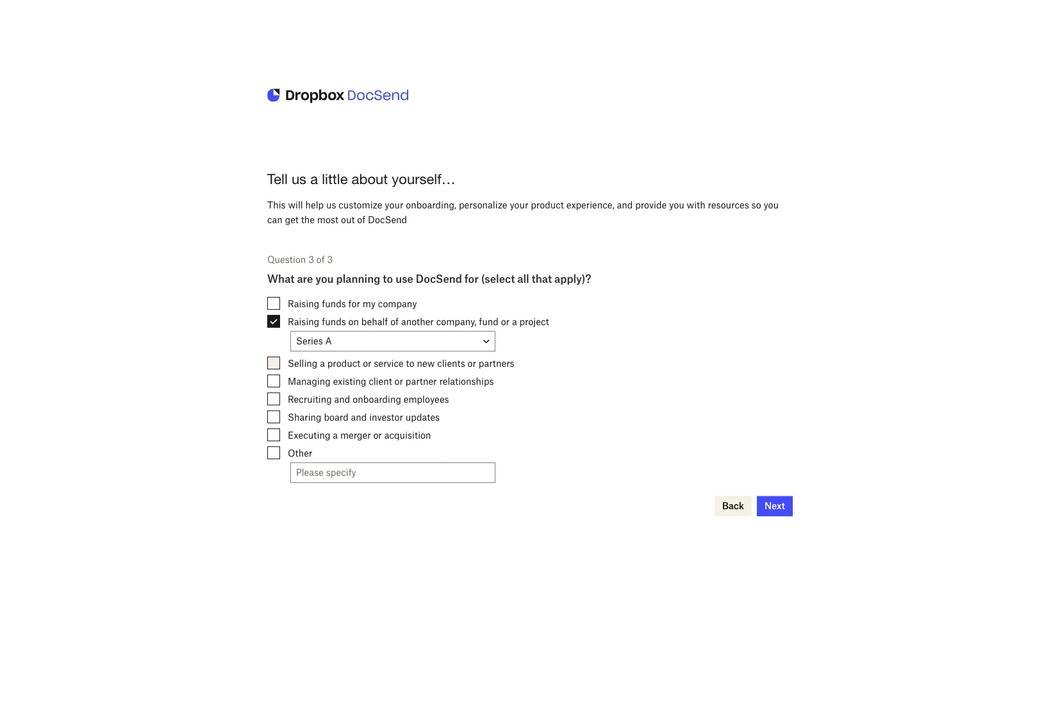 Task type: locate. For each thing, give the bounding box(es) containing it.
project
[[520, 316, 549, 327]]

2 horizontal spatial and
[[617, 200, 633, 210]]

use
[[396, 273, 414, 286]]

product left experience,
[[531, 200, 564, 210]]

and up board
[[335, 394, 350, 405]]

next
[[765, 501, 786, 511]]

what are you planning to use docsend for (select all that apply)? group
[[267, 273, 793, 483]]

docsend down customize
[[368, 214, 407, 225]]

2 horizontal spatial you
[[764, 200, 779, 210]]

or for managing existing client or partner relationships
[[395, 376, 403, 387]]

0 horizontal spatial product
[[328, 358, 361, 369]]

a left little
[[311, 171, 318, 187]]

0 vertical spatial us
[[292, 171, 307, 187]]

clients
[[438, 358, 465, 369]]

and up executing a merger or acquisition
[[351, 412, 367, 423]]

1 horizontal spatial docsend
[[416, 273, 462, 286]]

Other text field
[[291, 463, 495, 483]]

1 horizontal spatial your
[[510, 200, 529, 210]]

or up relationships
[[468, 358, 477, 369]]

get
[[285, 214, 299, 225]]

2 horizontal spatial of
[[391, 316, 399, 327]]

1 your from the left
[[385, 200, 404, 210]]

2 vertical spatial of
[[391, 316, 399, 327]]

of down company
[[391, 316, 399, 327]]

funds left on
[[322, 316, 346, 327]]

1 horizontal spatial and
[[351, 412, 367, 423]]

docsend inside this will help us customize your onboarding, personalize your product experience, and provide you with resources so you can get the most out of docsend
[[368, 214, 407, 225]]

resources
[[708, 200, 750, 210]]

little
[[322, 171, 348, 187]]

1 raising from the top
[[288, 298, 320, 309]]

0 vertical spatial and
[[617, 200, 633, 210]]

0 vertical spatial docsend
[[368, 214, 407, 225]]

that
[[532, 273, 552, 286]]

board
[[324, 412, 349, 423]]

fund
[[479, 316, 499, 327]]

3
[[309, 254, 314, 265], [327, 254, 333, 265]]

1 horizontal spatial product
[[531, 200, 564, 210]]

experience,
[[567, 200, 615, 210]]

to left use
[[383, 273, 393, 286]]

a down board
[[333, 430, 338, 441]]

0 horizontal spatial 3
[[309, 254, 314, 265]]

product up 'existing'
[[328, 358, 361, 369]]

0 horizontal spatial docsend
[[368, 214, 407, 225]]

go to docsend homepage image
[[267, 85, 409, 107]]

1 vertical spatial product
[[328, 358, 361, 369]]

or for selling a product or service to new clients or partners
[[363, 358, 372, 369]]

1 vertical spatial and
[[335, 394, 350, 405]]

for left my
[[349, 298, 360, 309]]

a right "selling"
[[320, 358, 325, 369]]

for left '(select'
[[465, 273, 479, 286]]

this
[[267, 200, 286, 210]]

and left provide
[[617, 200, 633, 210]]

us up most
[[326, 200, 336, 210]]

existing
[[333, 376, 367, 387]]

or down the investor
[[374, 430, 382, 441]]

sharing board and investor updates
[[288, 412, 440, 423]]

raising down are
[[288, 298, 320, 309]]

apply)?
[[555, 273, 592, 286]]

a left project
[[512, 316, 517, 327]]

of
[[357, 214, 366, 225], [317, 254, 325, 265], [391, 316, 399, 327]]

product
[[531, 200, 564, 210], [328, 358, 361, 369]]

funds down planning on the top
[[322, 298, 346, 309]]

to left new
[[406, 358, 415, 369]]

1 horizontal spatial 3
[[327, 254, 333, 265]]

0 vertical spatial product
[[531, 200, 564, 210]]

us right tell
[[292, 171, 307, 187]]

tell us a little about yourself…
[[267, 171, 456, 187]]

for
[[465, 273, 479, 286], [349, 298, 360, 309]]

0 vertical spatial of
[[357, 214, 366, 225]]

investor
[[370, 412, 403, 423]]

with
[[687, 200, 706, 210]]

0 vertical spatial funds
[[322, 298, 346, 309]]

company,
[[437, 316, 477, 327]]

0 vertical spatial for
[[465, 273, 479, 286]]

new
[[417, 358, 435, 369]]

1 horizontal spatial us
[[326, 200, 336, 210]]

1 vertical spatial raising
[[288, 316, 320, 327]]

tell
[[267, 171, 288, 187]]

raising
[[288, 298, 320, 309], [288, 316, 320, 327]]

0 horizontal spatial us
[[292, 171, 307, 187]]

or down selling a product or service to new clients or partners
[[395, 376, 403, 387]]

or
[[501, 316, 510, 327], [363, 358, 372, 369], [468, 358, 477, 369], [395, 376, 403, 387], [374, 430, 382, 441]]

1 vertical spatial docsend
[[416, 273, 462, 286]]

executing a merger or acquisition
[[288, 430, 431, 441]]

planning
[[336, 273, 381, 286]]

0 horizontal spatial for
[[349, 298, 360, 309]]

onboarding,
[[406, 200, 457, 210]]

1 funds from the top
[[322, 298, 346, 309]]

merger
[[340, 430, 371, 441]]

1 vertical spatial for
[[349, 298, 360, 309]]

so
[[752, 200, 762, 210]]

2 funds from the top
[[322, 316, 346, 327]]

docsend right use
[[416, 273, 462, 286]]

0 horizontal spatial your
[[385, 200, 404, 210]]

1 vertical spatial us
[[326, 200, 336, 210]]

funds
[[322, 298, 346, 309], [322, 316, 346, 327]]

a
[[326, 336, 332, 347]]

0 vertical spatial raising
[[288, 298, 320, 309]]

1 vertical spatial funds
[[322, 316, 346, 327]]

selling a product or service to new clients or partners
[[288, 358, 515, 369]]

us
[[292, 171, 307, 187], [326, 200, 336, 210]]

what are you planning to use docsend for (select all that apply)?
[[267, 273, 592, 286]]

your right personalize
[[510, 200, 529, 210]]

2 raising from the top
[[288, 316, 320, 327]]

you right are
[[316, 273, 334, 286]]

recruiting
[[288, 394, 332, 405]]

your right customize
[[385, 200, 404, 210]]

raising up series
[[288, 316, 320, 327]]

to
[[383, 273, 393, 286], [406, 358, 415, 369]]

updates
[[406, 412, 440, 423]]

Funding Stage button
[[291, 331, 496, 352]]

you
[[670, 200, 685, 210], [764, 200, 779, 210], [316, 273, 334, 286]]

docsend
[[368, 214, 407, 225], [416, 273, 462, 286]]

partners
[[479, 358, 515, 369]]

0 horizontal spatial of
[[317, 254, 325, 265]]

0 horizontal spatial you
[[316, 273, 334, 286]]

your
[[385, 200, 404, 210], [510, 200, 529, 210]]

you left 'with'
[[670, 200, 685, 210]]

you right so on the top of page
[[764, 200, 779, 210]]

a
[[311, 171, 318, 187], [512, 316, 517, 327], [320, 358, 325, 369], [333, 430, 338, 441]]

and
[[617, 200, 633, 210], [335, 394, 350, 405], [351, 412, 367, 423]]

1 vertical spatial to
[[406, 358, 415, 369]]

3 up are
[[309, 254, 314, 265]]

sharing
[[288, 412, 322, 423]]

1 horizontal spatial of
[[357, 214, 366, 225]]

or left service at the left of the page
[[363, 358, 372, 369]]

of right the question
[[317, 254, 325, 265]]

back button
[[715, 496, 752, 517]]

3 down most
[[327, 254, 333, 265]]

0 horizontal spatial to
[[383, 273, 393, 286]]

1 horizontal spatial for
[[465, 273, 479, 286]]

of right out
[[357, 214, 366, 225]]

raising for 3
[[288, 298, 320, 309]]

my
[[363, 298, 376, 309]]



Task type: vqa. For each thing, say whether or not it's contained in the screenshot.
"can"
yes



Task type: describe. For each thing, give the bounding box(es) containing it.
all
[[518, 273, 530, 286]]

2 your from the left
[[510, 200, 529, 210]]

1 3 from the left
[[309, 254, 314, 265]]

question 3 of 3
[[267, 254, 333, 265]]

employees
[[404, 394, 449, 405]]

question
[[267, 254, 306, 265]]

next button
[[757, 496, 793, 517]]

raising for are
[[288, 316, 320, 327]]

the
[[301, 214, 315, 225]]

you inside group
[[316, 273, 334, 286]]

recruiting and onboarding employees
[[288, 394, 449, 405]]

raising funds for my company
[[288, 298, 417, 309]]

personalize
[[459, 200, 508, 210]]

1 horizontal spatial to
[[406, 358, 415, 369]]

funds for planning
[[322, 316, 346, 327]]

acquisition
[[385, 430, 431, 441]]

on
[[349, 316, 359, 327]]

most
[[317, 214, 339, 225]]

executing
[[288, 430, 331, 441]]

1 vertical spatial of
[[317, 254, 325, 265]]

series a
[[296, 336, 332, 347]]

about
[[352, 171, 388, 187]]

managing
[[288, 376, 331, 387]]

back
[[723, 501, 745, 511]]

2 vertical spatial and
[[351, 412, 367, 423]]

this will help us customize your onboarding, personalize your product experience, and provide you with resources so you can get the most out of docsend
[[267, 200, 779, 225]]

managing existing client or partner relationships
[[288, 376, 494, 387]]

1 horizontal spatial you
[[670, 200, 685, 210]]

are
[[297, 273, 313, 286]]

can
[[267, 214, 283, 225]]

docsend inside group
[[416, 273, 462, 286]]

of inside this will help us customize your onboarding, personalize your product experience, and provide you with resources so you can get the most out of docsend
[[357, 214, 366, 225]]

raising funds on behalf of another company, fund or a project
[[288, 316, 549, 327]]

us inside this will help us customize your onboarding, personalize your product experience, and provide you with resources so you can get the most out of docsend
[[326, 200, 336, 210]]

0 horizontal spatial and
[[335, 394, 350, 405]]

yourself…
[[392, 171, 456, 187]]

and inside this will help us customize your onboarding, personalize your product experience, and provide you with resources so you can get the most out of docsend
[[617, 200, 633, 210]]

other
[[288, 448, 313, 459]]

funds for 3
[[322, 298, 346, 309]]

of inside what are you planning to use docsend for (select all that apply)? group
[[391, 316, 399, 327]]

(select
[[481, 273, 515, 286]]

relationships
[[440, 376, 494, 387]]

0 vertical spatial to
[[383, 273, 393, 286]]

product inside this will help us customize your onboarding, personalize your product experience, and provide you with resources so you can get the most out of docsend
[[531, 200, 564, 210]]

or for executing a merger or acquisition
[[374, 430, 382, 441]]

another
[[401, 316, 434, 327]]

or right the fund
[[501, 316, 510, 327]]

help
[[306, 200, 324, 210]]

provide
[[636, 200, 667, 210]]

company
[[378, 298, 417, 309]]

behalf
[[362, 316, 388, 327]]

out
[[341, 214, 355, 225]]

service
[[374, 358, 404, 369]]

selling
[[288, 358, 318, 369]]

product inside what are you planning to use docsend for (select all that apply)? group
[[328, 358, 361, 369]]

onboarding
[[353, 394, 401, 405]]

series
[[296, 336, 323, 347]]

2 3 from the left
[[327, 254, 333, 265]]

client
[[369, 376, 392, 387]]

customize
[[339, 200, 383, 210]]

will
[[288, 200, 303, 210]]

partner
[[406, 376, 437, 387]]

what
[[267, 273, 295, 286]]



